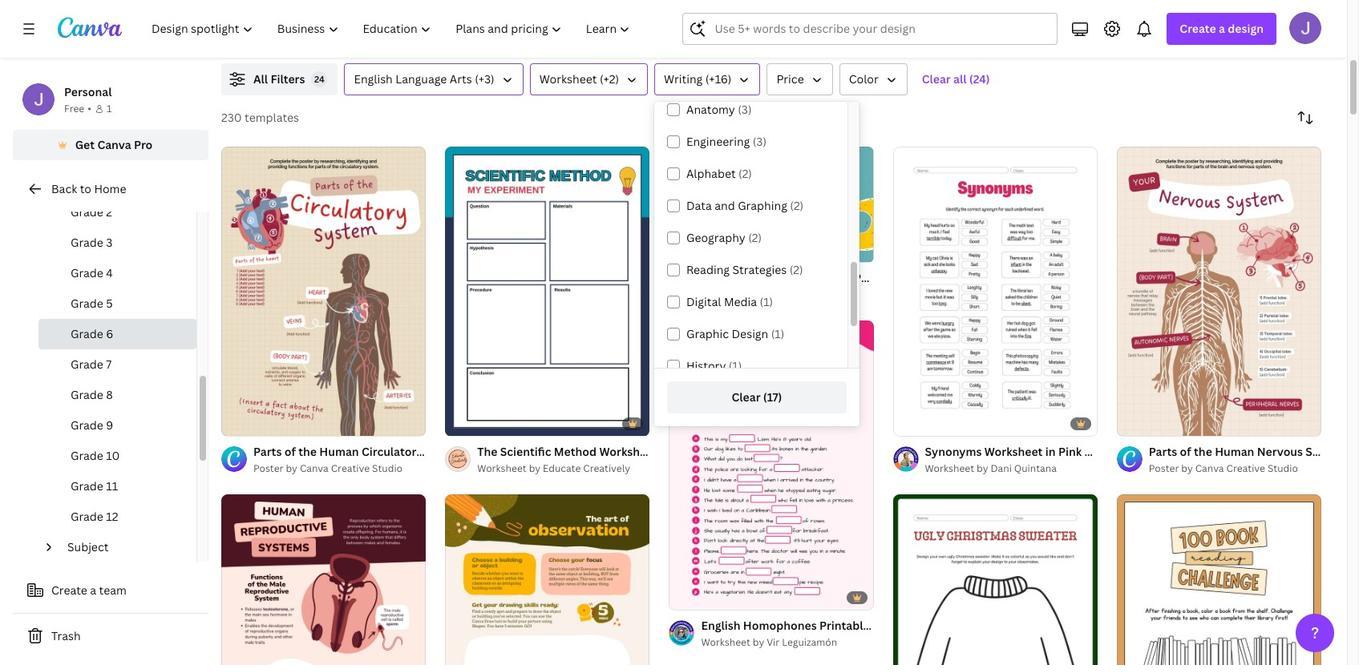 Task type: locate. For each thing, give the bounding box(es) containing it.
back to home link
[[13, 173, 208, 205]]

0 horizontal spatial 1 of 2
[[233, 417, 255, 429]]

and up ljr
[[888, 11, 908, 26]]

1 horizontal spatial 1
[[233, 417, 237, 429]]

230 templates
[[221, 110, 299, 125]]

grade left 5
[[71, 296, 103, 311]]

12
[[106, 509, 118, 524]]

grade left 6
[[71, 326, 103, 342]]

back to home
[[51, 181, 126, 196]]

1 horizontal spatial poster
[[701, 287, 731, 301]]

anatomy (3)
[[686, 102, 752, 117]]

create inside "dropdown button"
[[1180, 21, 1216, 36]]

lesson inside bacteria and viruses lesson by ljr edu resources
[[839, 29, 872, 42]]

of for "parts of the human nervous system science poster in pastel pink rose pink flat graphic style" image
[[1135, 417, 1144, 429]]

lesson inside the solar system lesson by canva creative studio
[[253, 29, 286, 42]]

0 horizontal spatial clear
[[732, 390, 761, 405]]

0 vertical spatial (1)
[[760, 294, 773, 310]]

worksheet (+2)
[[539, 71, 619, 87]]

grade for grade 10
[[71, 448, 103, 463]]

grade down to
[[71, 204, 103, 220]]

team
[[99, 583, 127, 598]]

0 horizontal spatial of
[[239, 417, 248, 429]]

0 horizontal spatial 1
[[107, 102, 112, 115]]

1 horizontal spatial 1 of 2
[[1128, 417, 1151, 429]]

0 vertical spatial clear
[[922, 71, 951, 87]]

parts of the human circulatory system science poster in light brown rose pink flat graphic style image
[[221, 147, 426, 436]]

personal
[[64, 84, 112, 99]]

worksheet (+2) button
[[530, 63, 648, 95]]

lesson inside symbiotic relationships lesson by canva creative studio
[[546, 29, 579, 42]]

lesson by canva creative studio link down system
[[253, 28, 495, 44]]

motion
[[1132, 11, 1171, 26]]

grade left 11
[[71, 479, 103, 494]]

clear left (17)
[[732, 390, 761, 405]]

4
[[106, 265, 113, 281]]

4 lesson from the left
[[1132, 29, 1165, 42]]

a inside button
[[90, 583, 96, 598]]

2 for "parts of the human nervous system science poster in pastel pink rose pink flat graphic style" image
[[1146, 417, 1151, 429]]

relationships
[[604, 11, 678, 26]]

1 vertical spatial (3)
[[753, 134, 767, 149]]

studio for poster by canva creative studio link to the middle
[[820, 287, 850, 301]]

studio inside symbiotic relationships lesson by canva creative studio
[[667, 29, 698, 42]]

grade left 10 at left
[[71, 448, 103, 463]]

0 vertical spatial create
[[1180, 21, 1216, 36]]

0 horizontal spatial create
[[51, 583, 87, 598]]

lesson for bacteria
[[839, 29, 872, 42]]

1 horizontal spatial 2
[[250, 417, 255, 429]]

2 lesson by canva creative studio link from the left
[[546, 28, 788, 44]]

motion and force lesson by dream bird designs
[[1132, 11, 1272, 42]]

2 horizontal spatial 2
[[1146, 417, 1151, 429]]

1 horizontal spatial 1 of 2 link
[[1117, 147, 1321, 436]]

by inside synonyms worksheet in pink simple style worksheet by dani quintana
[[977, 462, 988, 475]]

2 horizontal spatial poster by canva creative studio
[[1149, 462, 1298, 475]]

3 lesson from the left
[[839, 29, 872, 42]]

0 horizontal spatial lesson by canva creative studio link
[[253, 28, 495, 44]]

canva
[[302, 29, 331, 42], [595, 29, 624, 42], [97, 137, 131, 152], [748, 287, 776, 301], [300, 462, 329, 475], [1195, 462, 1224, 475]]

grade left '12'
[[71, 509, 103, 524]]

(1) right history
[[729, 358, 742, 374]]

worksheet left (+2)
[[539, 71, 597, 87]]

1 horizontal spatial english
[[701, 618, 741, 633]]

english inside english homophones printable worksheet worksheet by vir leguizamón
[[701, 618, 741, 633]]

2 1 of 2 link from the left
[[1117, 147, 1321, 436]]

graphing
[[738, 198, 787, 213]]

(3) for engineering (3)
[[753, 134, 767, 149]]

1 of 2
[[233, 417, 255, 429], [1128, 417, 1151, 429]]

1 lesson by canva creative studio link from the left
[[253, 28, 495, 44]]

lesson by canva creative studio link down relationships
[[546, 28, 788, 44]]

lesson inside motion and force lesson by dream bird designs
[[1132, 29, 1165, 42]]

english language arts (+3) button
[[344, 63, 523, 95]]

1 horizontal spatial (3)
[[753, 134, 767, 149]]

0 vertical spatial a
[[1219, 21, 1225, 36]]

lesson down motion
[[1132, 29, 1165, 42]]

1 horizontal spatial create
[[1180, 21, 1216, 36]]

lesson down symbiotic
[[546, 29, 579, 42]]

grade 11 link
[[38, 471, 196, 502]]

by inside bacteria and viruses lesson by ljr edu resources
[[874, 29, 886, 42]]

(3)
[[738, 102, 752, 117], [753, 134, 767, 149]]

2 horizontal spatial poster
[[1149, 462, 1179, 475]]

synonyms worksheet in pink simple style image
[[893, 147, 1098, 436]]

grade left 4
[[71, 265, 103, 281]]

1 horizontal spatial a
[[1219, 21, 1225, 36]]

worksheet by educate creatively link
[[477, 461, 650, 477]]

educate
[[543, 462, 581, 475]]

0 horizontal spatial poster by canva creative studio
[[253, 462, 403, 475]]

2 horizontal spatial poster by canva creative studio link
[[1149, 461, 1321, 477]]

0 horizontal spatial (3)
[[738, 102, 752, 117]]

1 horizontal spatial poster by canva creative studio link
[[701, 287, 874, 303]]

grade 2
[[71, 204, 112, 220]]

create for create a team
[[51, 583, 87, 598]]

create a team button
[[13, 575, 208, 607]]

8 grade from the top
[[71, 418, 103, 433]]

4 grade from the top
[[71, 296, 103, 311]]

by
[[288, 29, 300, 42], [581, 29, 593, 42], [874, 29, 886, 42], [1167, 29, 1179, 42], [734, 287, 745, 301], [286, 462, 297, 475], [529, 462, 540, 475], [977, 462, 988, 475], [1181, 462, 1193, 475], [753, 636, 764, 649]]

1 horizontal spatial clear
[[922, 71, 951, 87]]

clear inside button
[[922, 71, 951, 87]]

clear all (24)
[[922, 71, 990, 87]]

lesson by dream bird designs link
[[1132, 28, 1359, 44]]

grade left 8
[[71, 387, 103, 403]]

get canva pro button
[[13, 130, 208, 160]]

1 vertical spatial english
[[701, 618, 741, 633]]

poster by canva creative studio for "parts of the human nervous system science poster in pastel pink rose pink flat graphic style" image
[[1149, 462, 1298, 475]]

and inside motion and force lesson by dream bird designs
[[1174, 11, 1195, 26]]

1 vertical spatial create
[[51, 583, 87, 598]]

7 grade from the top
[[71, 387, 103, 403]]

a for design
[[1219, 21, 1225, 36]]

trash link
[[13, 621, 208, 653]]

english left language on the top
[[354, 71, 393, 87]]

the solar system lesson by canva creative studio
[[253, 11, 405, 42]]

5 grade from the top
[[71, 326, 103, 342]]

grade left 3
[[71, 235, 103, 250]]

2 grade from the top
[[71, 235, 103, 250]]

worksheet by educate creatively
[[477, 462, 630, 475]]

grade left 9
[[71, 418, 103, 433]]

1 of 2 for "parts of the human nervous system science poster in pastel pink rose pink flat graphic style" image
[[1128, 417, 1151, 429]]

studio for poster by canva creative studio link associated with "parts of the human nervous system science poster in pastel pink rose pink flat graphic style" image
[[1268, 462, 1298, 475]]

0 vertical spatial (3)
[[738, 102, 752, 117]]

digital
[[686, 294, 721, 310]]

create a design
[[1180, 21, 1264, 36]]

0 horizontal spatial 1 of 2 link
[[221, 147, 426, 436]]

grade 12
[[71, 509, 118, 524]]

data and graphing (2)
[[686, 198, 804, 213]]

1 of from the left
[[239, 417, 248, 429]]

(1) right media
[[760, 294, 773, 310]]

lesson
[[253, 29, 286, 42], [546, 29, 579, 42], [839, 29, 872, 42], [1132, 29, 1165, 42]]

clear left all
[[922, 71, 951, 87]]

grade 8
[[71, 387, 113, 403]]

(1) right design at the right
[[771, 326, 784, 342]]

(2) right graphing
[[790, 198, 804, 213]]

lesson by canva creative studio link for symbiotic relationships
[[546, 28, 788, 44]]

grade for grade 3
[[71, 235, 103, 250]]

filters
[[271, 71, 305, 87]]

canva inside the solar system lesson by canva creative studio
[[302, 29, 331, 42]]

geography
[[686, 230, 746, 245]]

2 horizontal spatial 1
[[1128, 417, 1133, 429]]

1 for 1st 1 of 2 link from the right
[[1128, 417, 1133, 429]]

studio for poster by canva creative studio link associated with parts of the human circulatory system science poster in light brown rose pink flat graphic style image
[[372, 462, 403, 475]]

1 vertical spatial a
[[90, 583, 96, 598]]

3 grade from the top
[[71, 265, 103, 281]]

clear inside button
[[732, 390, 761, 405]]

1 vertical spatial clear
[[732, 390, 761, 405]]

230
[[221, 110, 242, 125]]

6 grade from the top
[[71, 357, 103, 372]]

leguizamón
[[782, 636, 837, 649]]

writing (+16)
[[664, 71, 732, 87]]

lesson by canva creative studio link for the solar system
[[253, 28, 495, 44]]

grade left 7
[[71, 357, 103, 372]]

clear for clear (17)
[[732, 390, 761, 405]]

2
[[106, 204, 112, 220], [250, 417, 255, 429], [1146, 417, 1151, 429]]

force
[[1197, 11, 1228, 26]]

ljr
[[888, 29, 905, 42]]

grade 4
[[71, 265, 113, 281]]

pro
[[134, 137, 153, 152]]

0 horizontal spatial and
[[715, 198, 735, 213]]

strategies
[[732, 262, 787, 277]]

2 1 of 2 from the left
[[1128, 417, 1151, 429]]

(3) right engineering
[[753, 134, 767, 149]]

2 for parts of the human circulatory system science poster in light brown rose pink flat graphic style image
[[250, 417, 255, 429]]

1 horizontal spatial of
[[1135, 417, 1144, 429]]

english left homophones
[[701, 618, 741, 633]]

and up dream
[[1174, 11, 1195, 26]]

worksheet up worksheet by dani quintana link
[[984, 444, 1043, 459]]

1 horizontal spatial and
[[888, 11, 908, 26]]

worksheet left educate on the bottom of page
[[477, 462, 527, 475]]

100, 75, 50 and 25 book reading challenge english education worksheet in brown and cream fun sketch style image
[[1117, 495, 1321, 666]]

5
[[106, 296, 113, 311]]

resources
[[928, 29, 976, 42]]

(+16)
[[705, 71, 732, 87]]

edu
[[908, 29, 925, 42]]

None search field
[[683, 13, 1058, 45]]

9 grade from the top
[[71, 448, 103, 463]]

back
[[51, 181, 77, 196]]

2 of from the left
[[1135, 417, 1144, 429]]

price
[[776, 71, 804, 87]]

grade 11
[[71, 479, 118, 494]]

creative
[[333, 29, 372, 42], [626, 29, 665, 42], [779, 287, 818, 301], [331, 462, 370, 475], [1226, 462, 1265, 475]]

(3) for anatomy (3)
[[738, 102, 752, 117]]

all
[[253, 71, 268, 87]]

english inside button
[[354, 71, 393, 87]]

english homophones printable worksheet image
[[669, 320, 874, 610]]

motion and force link
[[1132, 10, 1359, 28]]

and inside bacteria and viruses lesson by ljr edu resources
[[888, 11, 908, 26]]

bacteria and viruses link
[[839, 10, 1081, 28]]

(2) up strategies
[[748, 230, 762, 245]]

dani
[[991, 462, 1012, 475]]

functions of the human reproductive systems science poster in maroon light pink flat graphic style image
[[221, 495, 426, 666]]

10 grade from the top
[[71, 479, 103, 494]]

24 filter options selected element
[[311, 71, 327, 87]]

vir
[[767, 636, 780, 649]]

11 grade from the top
[[71, 509, 103, 524]]

1 horizontal spatial poster by canva creative studio
[[701, 287, 850, 301]]

english
[[354, 71, 393, 87], [701, 618, 741, 633]]

grade for grade 5
[[71, 296, 103, 311]]

and right data on the top right
[[715, 198, 735, 213]]

symbiotic relationships link
[[546, 10, 788, 28]]

2 vertical spatial (1)
[[729, 358, 742, 374]]

pink
[[1058, 444, 1082, 459]]

0 horizontal spatial poster
[[253, 462, 284, 475]]

price button
[[767, 63, 833, 95]]

a inside "dropdown button"
[[1219, 21, 1225, 36]]

the
[[253, 11, 274, 26]]

1 1 of 2 from the left
[[233, 417, 255, 429]]

worksheet right printable
[[872, 618, 931, 633]]

2 horizontal spatial and
[[1174, 11, 1195, 26]]

poster by canva creative studio link for "parts of the human nervous system science poster in pastel pink rose pink flat graphic style" image
[[1149, 461, 1321, 477]]

lesson by ljr edu resources link
[[839, 28, 1081, 44]]

of for parts of the human circulatory system science poster in light brown rose pink flat graphic style image
[[239, 417, 248, 429]]

creative inside symbiotic relationships lesson by canva creative studio
[[626, 29, 665, 42]]

lesson down the
[[253, 29, 286, 42]]

0 vertical spatial english
[[354, 71, 393, 87]]

1 grade from the top
[[71, 204, 103, 220]]

and for motion
[[1174, 11, 1195, 26]]

arts
[[450, 71, 472, 87]]

0 horizontal spatial a
[[90, 583, 96, 598]]

lesson down bacteria
[[839, 29, 872, 42]]

worksheet inside 'button'
[[539, 71, 597, 87]]

11
[[106, 479, 118, 494]]

worksheet by vir leguizamón link
[[701, 635, 874, 651]]

create inside button
[[51, 583, 87, 598]]

0 horizontal spatial english
[[354, 71, 393, 87]]

grade inside 'link'
[[71, 418, 103, 433]]

1 lesson from the left
[[253, 29, 286, 42]]

1 vertical spatial (1)
[[771, 326, 784, 342]]

2 lesson from the left
[[546, 29, 579, 42]]

0 horizontal spatial poster by canva creative studio link
[[253, 461, 426, 477]]

1 horizontal spatial lesson by canva creative studio link
[[546, 28, 788, 44]]

poster by canva creative studio for parts of the human circulatory system science poster in light brown rose pink flat graphic style image
[[253, 462, 403, 475]]

(3) right anatomy
[[738, 102, 752, 117]]

creative inside the solar system lesson by canva creative studio
[[333, 29, 372, 42]]



Task type: vqa. For each thing, say whether or not it's contained in the screenshot.
Clear (17)
yes



Task type: describe. For each thing, give the bounding box(es) containing it.
media
[[724, 294, 757, 310]]

1 for second 1 of 2 link from right
[[233, 417, 237, 429]]

grade for grade 2
[[71, 204, 103, 220]]

history
[[686, 358, 726, 374]]

anatomy
[[686, 102, 735, 117]]

engineering (3)
[[686, 134, 767, 149]]

grade for grade 11
[[71, 479, 103, 494]]

homophones
[[743, 618, 817, 633]]

data
[[686, 198, 712, 213]]

quintana
[[1014, 462, 1057, 475]]

subject
[[67, 540, 109, 555]]

0 horizontal spatial 2
[[106, 204, 112, 220]]

viruses
[[911, 11, 951, 26]]

9
[[106, 418, 113, 433]]

worksheet by dani quintana link
[[925, 461, 1098, 477]]

design
[[1228, 21, 1264, 36]]

poster by canva creative studio link for parts of the human circulatory system science poster in light brown rose pink flat graphic style image
[[253, 461, 426, 477]]

motion and force image
[[1100, 0, 1359, 4]]

dream
[[1181, 29, 1212, 42]]

(+3)
[[475, 71, 494, 87]]

symbiotic
[[546, 11, 601, 26]]

clear for clear all (24)
[[922, 71, 951, 87]]

grade 2 link
[[38, 197, 196, 228]]

grade 7
[[71, 357, 112, 372]]

grade for grade 6
[[71, 326, 103, 342]]

worksheet down synonyms
[[925, 462, 974, 475]]

a for team
[[90, 583, 96, 598]]

get canva pro
[[75, 137, 153, 152]]

christmas drawing worksheet in green and red simple style image
[[893, 495, 1098, 666]]

justin jones the curiosity chronicles lesson 1 - 'watching with intent' the art of observation worksheet image
[[445, 495, 650, 666]]

6
[[106, 326, 113, 342]]

worksheet left vir
[[701, 636, 750, 649]]

grade for grade 9
[[71, 418, 103, 433]]

create for create a design
[[1180, 21, 1216, 36]]

writing
[[664, 71, 703, 87]]

writing (+16) button
[[654, 63, 760, 95]]

english for english homophones printable worksheet worksheet by vir leguizamón
[[701, 618, 741, 633]]

top level navigation element
[[141, 13, 644, 45]]

style
[[1125, 444, 1153, 459]]

grade 6
[[71, 326, 113, 342]]

(1) for graphic design (1)
[[771, 326, 784, 342]]

studio inside the solar system lesson by canva creative studio
[[374, 29, 405, 42]]

•
[[88, 102, 91, 115]]

clear all (24) button
[[914, 63, 998, 95]]

english for english language arts (+3)
[[354, 71, 393, 87]]

grade for grade 4
[[71, 265, 103, 281]]

by inside symbiotic relationships lesson by canva creative studio
[[581, 29, 593, 42]]

grade 9
[[71, 418, 113, 433]]

8
[[106, 387, 113, 403]]

jacob simon image
[[1289, 12, 1321, 44]]

create a design button
[[1167, 13, 1277, 45]]

to
[[80, 181, 91, 196]]

language
[[395, 71, 447, 87]]

by inside the solar system lesson by canva creative studio
[[288, 29, 300, 42]]

get
[[75, 137, 95, 152]]

designs
[[1236, 29, 1272, 42]]

poster for "parts of the human nervous system science poster in pastel pink rose pink flat graphic style" image
[[1149, 462, 1179, 475]]

alphabet (2)
[[686, 166, 752, 181]]

canva inside symbiotic relationships lesson by canva creative studio
[[595, 29, 624, 42]]

digital media (1)
[[686, 294, 773, 310]]

grade for grade 12
[[71, 509, 103, 524]]

english language arts (+3)
[[354, 71, 494, 87]]

poster for parts of the human circulatory system science poster in light brown rose pink flat graphic style image
[[253, 462, 284, 475]]

clear (17) button
[[667, 382, 847, 414]]

(17)
[[763, 390, 782, 405]]

(2) up data and graphing (2)
[[739, 166, 752, 181]]

grade 4 link
[[38, 258, 196, 289]]

(2) right strategies
[[790, 262, 803, 277]]

by inside motion and force lesson by dream bird designs
[[1167, 29, 1179, 42]]

create a team
[[51, 583, 127, 598]]

by inside english homophones printable worksheet worksheet by vir leguizamón
[[753, 636, 764, 649]]

1 of 2 for parts of the human circulatory system science poster in light brown rose pink flat graphic style image
[[233, 417, 255, 429]]

canva inside get canva pro button
[[97, 137, 131, 152]]

reading strategies (2)
[[686, 262, 803, 277]]

printable
[[819, 618, 870, 633]]

free
[[64, 102, 84, 115]]

parts of the human nervous system science poster in pastel pink rose pink flat graphic style image
[[1117, 147, 1321, 436]]

grade 3
[[71, 235, 113, 250]]

trash
[[51, 629, 81, 644]]

home
[[94, 181, 126, 196]]

lesson for the
[[253, 29, 286, 42]]

grade 3 link
[[38, 228, 196, 258]]

creatively
[[583, 462, 630, 475]]

free •
[[64, 102, 91, 115]]

graphic design (1)
[[686, 326, 784, 342]]

(24)
[[969, 71, 990, 87]]

and for bacteria
[[888, 11, 908, 26]]

color button
[[839, 63, 907, 95]]

and for data
[[715, 198, 735, 213]]

Search search field
[[715, 14, 1047, 44]]

grade for grade 7
[[71, 357, 103, 372]]

the solar system link
[[253, 10, 495, 28]]

grade 12 link
[[38, 502, 196, 532]]

(+2)
[[600, 71, 619, 87]]

bacteria and viruses lesson by ljr edu resources
[[839, 11, 976, 42]]

synonyms worksheet in pink simple style link
[[925, 443, 1153, 461]]

design
[[732, 326, 768, 342]]

all filters
[[253, 71, 305, 87]]

history (1)
[[686, 358, 742, 374]]

engineering
[[686, 134, 750, 149]]

24
[[314, 73, 325, 85]]

solar
[[276, 11, 305, 26]]

graphic
[[686, 326, 729, 342]]

grade 8 link
[[38, 380, 196, 411]]

grade for grade 8
[[71, 387, 103, 403]]

(1) for digital media (1)
[[760, 294, 773, 310]]

clear (17)
[[732, 390, 782, 405]]

geography (2)
[[686, 230, 762, 245]]

Sort by button
[[1289, 102, 1321, 134]]

templates
[[245, 110, 299, 125]]

bird
[[1214, 29, 1233, 42]]

synonyms
[[925, 444, 982, 459]]

reading
[[686, 262, 730, 277]]

lesson for motion
[[1132, 29, 1165, 42]]

1 1 of 2 link from the left
[[221, 147, 426, 436]]

english homophones printable worksheet worksheet by vir leguizamón
[[701, 618, 931, 649]]

the scientific method worksheet in pink blue yellow fun hand drawn style image
[[445, 147, 650, 436]]

simple
[[1084, 444, 1122, 459]]

7
[[106, 357, 112, 372]]

grade 10 link
[[38, 441, 196, 471]]



